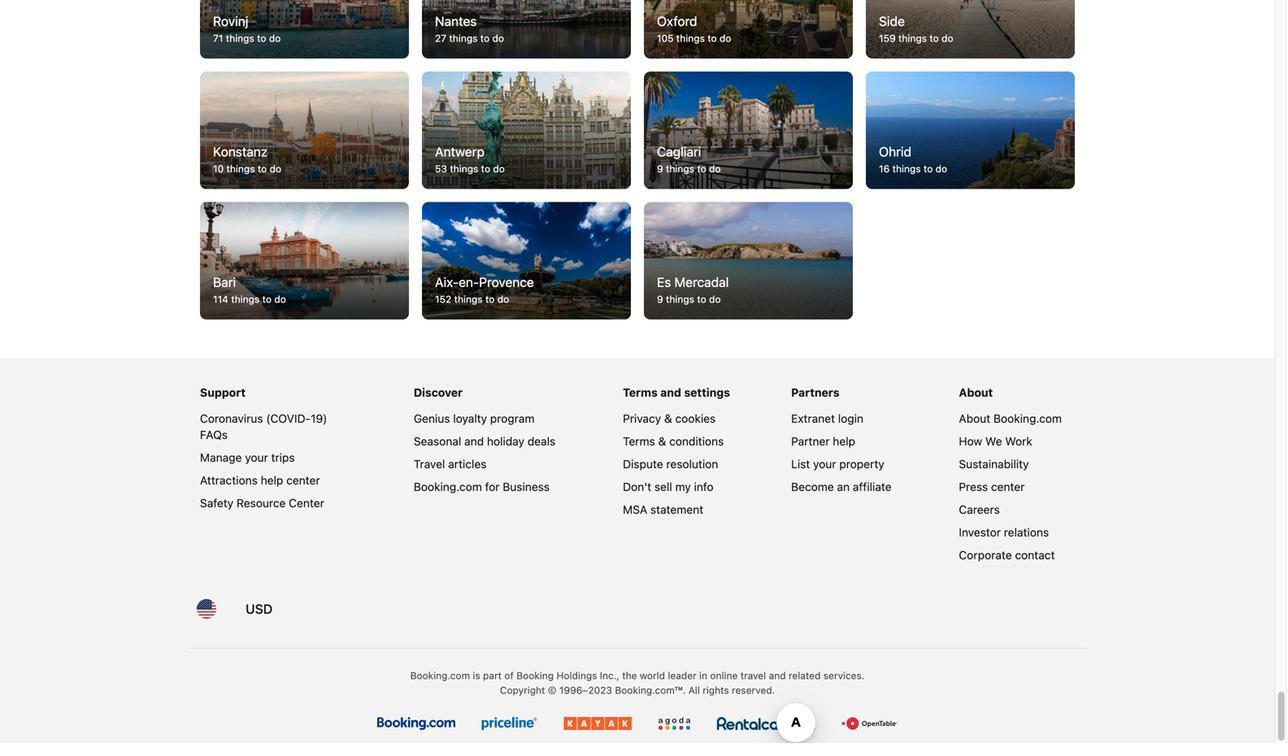 Task type: vqa. For each thing, say whether or not it's contained in the screenshot.
2nd 9 from the top
yes



Task type: describe. For each thing, give the bounding box(es) containing it.
affiliate
[[853, 480, 892, 494]]

things for side
[[899, 32, 927, 44]]

faqs
[[200, 428, 228, 442]]

holdings
[[557, 670, 597, 682]]

16
[[879, 163, 890, 174]]

things for nantes
[[449, 32, 478, 44]]

©
[[548, 685, 557, 696]]

login
[[839, 412, 864, 426]]

71
[[213, 32, 223, 44]]

things for konstanz
[[227, 163, 255, 174]]

conditions
[[670, 435, 724, 448]]

& for terms
[[659, 435, 667, 448]]

114
[[213, 294, 228, 305]]

attractions help center
[[200, 474, 320, 487]]

provence
[[479, 275, 534, 290]]

work
[[1006, 435, 1033, 448]]

es
[[657, 275, 671, 290]]

help for partner
[[833, 435, 856, 448]]

all
[[689, 685, 700, 696]]

things for antwerp
[[450, 163, 479, 174]]

center
[[289, 497, 324, 510]]

attractions help center link
[[200, 474, 320, 487]]

manage your trips link
[[200, 451, 295, 465]]

relations
[[1004, 526, 1049, 539]]

side image
[[866, 0, 1075, 58]]

105
[[657, 32, 674, 44]]

booking.com for part
[[410, 670, 470, 682]]

do for bari
[[274, 294, 286, 305]]

do for oxford
[[720, 32, 732, 44]]

press center
[[959, 480, 1025, 494]]

nantes
[[435, 13, 477, 29]]

coronavirus
[[200, 412, 263, 426]]

your for list
[[814, 458, 837, 471]]

world
[[640, 670, 665, 682]]

side
[[879, 13, 905, 29]]

partners
[[792, 386, 840, 400]]

to for antwerp
[[481, 163, 491, 174]]

corporate contact
[[959, 549, 1055, 562]]

extranet login
[[792, 412, 864, 426]]

seasonal and holiday deals
[[414, 435, 556, 448]]

things for rovinj
[[226, 32, 254, 44]]

and for terms
[[661, 386, 682, 400]]

reserved.
[[732, 685, 775, 696]]

is
[[473, 670, 481, 682]]

trips
[[271, 451, 295, 465]]

booking.com is part of booking holdings inc., the world leader in online travel and related services. copyright © 1996–2023 booking.com™. all rights reserved.
[[410, 670, 865, 696]]

rights
[[703, 685, 729, 696]]

do for side
[[942, 32, 954, 44]]

aix-en-provence 152 things to do
[[435, 275, 534, 305]]

careers
[[959, 503, 1000, 517]]

27
[[435, 32, 447, 44]]

usd
[[246, 602, 273, 617]]

booking.com for business
[[414, 480, 550, 494]]

discover
[[414, 386, 463, 400]]

ohrid 16 things to do
[[879, 144, 948, 174]]

list
[[792, 458, 810, 471]]

do for konstanz
[[270, 163, 282, 174]]

become an affiliate
[[792, 480, 892, 494]]

to for nantes
[[481, 32, 490, 44]]

to for ohrid
[[924, 163, 933, 174]]

bari 114 things to do
[[213, 275, 286, 305]]

msa
[[623, 503, 648, 517]]

0 vertical spatial booking.com
[[994, 412, 1062, 426]]

to for cagliari
[[697, 163, 707, 174]]

oxford 105 things to do
[[657, 13, 732, 44]]

to for konstanz
[[258, 163, 267, 174]]

ohrid image
[[866, 71, 1075, 189]]

agoda image
[[658, 718, 691, 731]]

extranet login link
[[792, 412, 864, 426]]

safety
[[200, 497, 234, 510]]

oxford
[[657, 13, 698, 29]]

leader
[[668, 670, 697, 682]]

inc.,
[[600, 670, 620, 682]]

travel
[[741, 670, 766, 682]]

don't
[[623, 480, 652, 494]]

0 horizontal spatial center
[[286, 474, 320, 487]]

help for attractions
[[261, 474, 283, 487]]

travel articles
[[414, 458, 487, 471]]

bari image
[[200, 202, 409, 320]]

safety resource center
[[200, 497, 324, 510]]

to for rovinj
[[257, 32, 266, 44]]

the
[[622, 670, 637, 682]]

my
[[676, 480, 691, 494]]

sell
[[655, 480, 673, 494]]

159
[[879, 32, 896, 44]]

part
[[483, 670, 502, 682]]

cagliari image
[[644, 71, 853, 189]]

careers link
[[959, 503, 1000, 517]]

how we work link
[[959, 435, 1033, 448]]

statement
[[651, 503, 704, 517]]

to inside aix-en-provence 152 things to do
[[486, 294, 495, 305]]

investor relations link
[[959, 526, 1049, 539]]

about for about booking.com
[[959, 412, 991, 426]]

and inside booking.com is part of booking holdings inc., the world leader in online travel and related services. copyright © 1996–2023 booking.com™. all rights reserved.
[[769, 670, 786, 682]]

sustainability link
[[959, 458, 1029, 471]]

do for cagliari
[[709, 163, 721, 174]]

how
[[959, 435, 983, 448]]

terms for terms and settings
[[623, 386, 658, 400]]

terms & conditions
[[623, 435, 724, 448]]

genius loyalty program
[[414, 412, 535, 426]]

to inside es mercadal 9 things to do
[[697, 294, 707, 305]]

antwerp
[[435, 144, 485, 159]]

1 horizontal spatial center
[[992, 480, 1025, 494]]

19)
[[311, 412, 327, 426]]

online
[[710, 670, 738, 682]]

list your property link
[[792, 458, 885, 471]]

things for cagliari
[[666, 163, 695, 174]]



Task type: locate. For each thing, give the bounding box(es) containing it.
9 down es
[[657, 294, 664, 305]]

booking.com
[[994, 412, 1062, 426], [414, 480, 482, 494], [410, 670, 470, 682]]

msa statement link
[[623, 503, 704, 517]]

do inside rovinj 71 things to do
[[269, 32, 281, 44]]

2 terms from the top
[[623, 435, 655, 448]]

your
[[245, 451, 268, 465], [814, 458, 837, 471]]

things for bari
[[231, 294, 260, 305]]

to inside rovinj 71 things to do
[[257, 32, 266, 44]]

related
[[789, 670, 821, 682]]

center up center
[[286, 474, 320, 487]]

es mercadal 9 things to do
[[657, 275, 729, 305]]

(covid-
[[266, 412, 311, 426]]

es mercadal image
[[644, 202, 853, 320]]

seasonal
[[414, 435, 461, 448]]

antwerp 53 things to do
[[435, 144, 505, 174]]

do inside es mercadal 9 things to do
[[709, 294, 721, 305]]

do for antwerp
[[493, 163, 505, 174]]

to for side
[[930, 32, 939, 44]]

coronavirus (covid-19) faqs link
[[200, 412, 327, 442]]

things inside antwerp 53 things to do
[[450, 163, 479, 174]]

travel
[[414, 458, 445, 471]]

do
[[269, 32, 281, 44], [493, 32, 504, 44], [720, 32, 732, 44], [942, 32, 954, 44], [270, 163, 282, 174], [493, 163, 505, 174], [709, 163, 721, 174], [936, 163, 948, 174], [274, 294, 286, 305], [498, 294, 509, 305], [709, 294, 721, 305]]

1 vertical spatial &
[[659, 435, 667, 448]]

9 inside es mercadal 9 things to do
[[657, 294, 664, 305]]

to right 159
[[930, 32, 939, 44]]

0 vertical spatial &
[[665, 412, 673, 426]]

terms for terms & conditions
[[623, 435, 655, 448]]

ohrid
[[879, 144, 912, 159]]

info
[[694, 480, 714, 494]]

your for manage
[[245, 451, 268, 465]]

coronavirus (covid-19) faqs
[[200, 412, 327, 442]]

to for bari
[[262, 294, 272, 305]]

booking.com for business
[[414, 480, 482, 494]]

deals
[[528, 435, 556, 448]]

things down 'nantes'
[[449, 32, 478, 44]]

things down es
[[666, 294, 695, 305]]

of
[[505, 670, 514, 682]]

do for rovinj
[[269, 32, 281, 44]]

nantes image
[[422, 0, 631, 58]]

booking.com™.
[[615, 685, 686, 696]]

0 vertical spatial and
[[661, 386, 682, 400]]

cagliari 9 things to do
[[657, 144, 721, 174]]

konstanz
[[213, 144, 268, 159]]

en-
[[459, 275, 479, 290]]

privacy
[[623, 412, 661, 426]]

partner help
[[792, 435, 856, 448]]

0 vertical spatial help
[[833, 435, 856, 448]]

1 vertical spatial 9
[[657, 294, 664, 305]]

do inside aix-en-provence 152 things to do
[[498, 294, 509, 305]]

things inside oxford 105 things to do
[[677, 32, 705, 44]]

to right '27'
[[481, 32, 490, 44]]

0 horizontal spatial and
[[465, 435, 484, 448]]

kayak image
[[564, 718, 632, 731], [564, 718, 632, 731]]

how we work
[[959, 435, 1033, 448]]

about
[[959, 386, 993, 400], [959, 412, 991, 426]]

corporate
[[959, 549, 1012, 562]]

2 horizontal spatial and
[[769, 670, 786, 682]]

things for ohrid
[[893, 163, 921, 174]]

become
[[792, 480, 834, 494]]

1 horizontal spatial help
[[833, 435, 856, 448]]

to inside the ohrid 16 things to do
[[924, 163, 933, 174]]

to inside konstanz 10 things to do
[[258, 163, 267, 174]]

1 horizontal spatial and
[[661, 386, 682, 400]]

become an affiliate link
[[792, 480, 892, 494]]

things inside konstanz 10 things to do
[[227, 163, 255, 174]]

0 horizontal spatial your
[[245, 451, 268, 465]]

9
[[657, 163, 664, 174], [657, 294, 664, 305]]

0 horizontal spatial help
[[261, 474, 283, 487]]

152
[[435, 294, 452, 305]]

about booking.com link
[[959, 412, 1062, 426]]

53
[[435, 163, 447, 174]]

konstanz 10 things to do
[[213, 144, 282, 174]]

rovinj image
[[200, 0, 409, 58]]

to down konstanz
[[258, 163, 267, 174]]

about booking.com
[[959, 412, 1062, 426]]

travel articles link
[[414, 458, 487, 471]]

things inside nantes 27 things to do
[[449, 32, 478, 44]]

2 about from the top
[[959, 412, 991, 426]]

do for nantes
[[493, 32, 504, 44]]

press
[[959, 480, 988, 494]]

rentalcars image
[[717, 718, 816, 731], [717, 718, 816, 731]]

things inside the ohrid 16 things to do
[[893, 163, 921, 174]]

1 vertical spatial terms
[[623, 435, 655, 448]]

center
[[286, 474, 320, 487], [992, 480, 1025, 494]]

2 9 from the top
[[657, 294, 664, 305]]

do inside antwerp 53 things to do
[[493, 163, 505, 174]]

manage your trips
[[200, 451, 295, 465]]

usd button
[[236, 590, 282, 629]]

aix en provence image
[[422, 202, 631, 320]]

1 about from the top
[[959, 386, 993, 400]]

your down the partner help link
[[814, 458, 837, 471]]

1 vertical spatial booking.com
[[414, 480, 482, 494]]

partner help link
[[792, 435, 856, 448]]

0 vertical spatial 9
[[657, 163, 664, 174]]

0 vertical spatial about
[[959, 386, 993, 400]]

1996–2023
[[560, 685, 613, 696]]

to right 71 in the top of the page
[[257, 32, 266, 44]]

help up list your property
[[833, 435, 856, 448]]

do inside side 159 things to do
[[942, 32, 954, 44]]

things for oxford
[[677, 32, 705, 44]]

press center link
[[959, 480, 1025, 494]]

things down en-
[[454, 294, 483, 305]]

about up "how"
[[959, 412, 991, 426]]

sustainability
[[959, 458, 1029, 471]]

to inside antwerp 53 things to do
[[481, 163, 491, 174]]

to for oxford
[[708, 32, 717, 44]]

priceline.com image
[[481, 718, 538, 731], [481, 718, 538, 731]]

mercadal
[[675, 275, 729, 290]]

to right 114
[[262, 294, 272, 305]]

services.
[[824, 670, 865, 682]]

for
[[485, 480, 500, 494]]

9 inside cagliari 9 things to do
[[657, 163, 664, 174]]

cookies
[[676, 412, 716, 426]]

things inside es mercadal 9 things to do
[[666, 294, 695, 305]]

bari
[[213, 275, 236, 290]]

oxford image
[[644, 0, 853, 58]]

to inside cagliari 9 things to do
[[697, 163, 707, 174]]

in
[[700, 670, 708, 682]]

1 vertical spatial and
[[465, 435, 484, 448]]

your up attractions help center
[[245, 451, 268, 465]]

investor
[[959, 526, 1001, 539]]

and right 'travel'
[[769, 670, 786, 682]]

konstanz image
[[200, 71, 409, 189]]

to down cagliari
[[697, 163, 707, 174]]

booking
[[517, 670, 554, 682]]

to inside oxford 105 things to do
[[708, 32, 717, 44]]

booking.com left is
[[410, 670, 470, 682]]

terms down privacy
[[623, 435, 655, 448]]

1 vertical spatial about
[[959, 412, 991, 426]]

don't sell my info
[[623, 480, 714, 494]]

about up about booking.com
[[959, 386, 993, 400]]

things right 114
[[231, 294, 260, 305]]

things down antwerp in the top of the page
[[450, 163, 479, 174]]

do inside cagliari 9 things to do
[[709, 163, 721, 174]]

to inside side 159 things to do
[[930, 32, 939, 44]]

things right 159
[[899, 32, 927, 44]]

to
[[257, 32, 266, 44], [481, 32, 490, 44], [708, 32, 717, 44], [930, 32, 939, 44], [258, 163, 267, 174], [481, 163, 491, 174], [697, 163, 707, 174], [924, 163, 933, 174], [262, 294, 272, 305], [486, 294, 495, 305], [697, 294, 707, 305]]

and down genius loyalty program
[[465, 435, 484, 448]]

antwerp image
[[422, 71, 631, 189]]

property
[[840, 458, 885, 471]]

to down mercadal
[[697, 294, 707, 305]]

genius loyalty program link
[[414, 412, 535, 426]]

do inside the ohrid 16 things to do
[[936, 163, 948, 174]]

terms and settings
[[623, 386, 730, 400]]

and for seasonal
[[465, 435, 484, 448]]

things
[[226, 32, 254, 44], [449, 32, 478, 44], [677, 32, 705, 44], [899, 32, 927, 44], [227, 163, 255, 174], [450, 163, 479, 174], [666, 163, 695, 174], [893, 163, 921, 174], [231, 294, 260, 305], [454, 294, 483, 305], [666, 294, 695, 305]]

business
[[503, 480, 550, 494]]

to right 16
[[924, 163, 933, 174]]

and up privacy & cookies link
[[661, 386, 682, 400]]

things down konstanz
[[227, 163, 255, 174]]

extranet
[[792, 412, 835, 426]]

things inside aix-en-provence 152 things to do
[[454, 294, 483, 305]]

do inside nantes 27 things to do
[[493, 32, 504, 44]]

we
[[986, 435, 1003, 448]]

manage
[[200, 451, 242, 465]]

to down antwerp in the top of the page
[[481, 163, 491, 174]]

investor relations
[[959, 526, 1049, 539]]

to right 105
[[708, 32, 717, 44]]

9 down cagliari
[[657, 163, 664, 174]]

things inside cagliari 9 things to do
[[666, 163, 695, 174]]

help up safety resource center link at bottom left
[[261, 474, 283, 487]]

attractions
[[200, 474, 258, 487]]

center down the sustainability link
[[992, 480, 1025, 494]]

1 vertical spatial help
[[261, 474, 283, 487]]

terms
[[623, 386, 658, 400], [623, 435, 655, 448]]

1 9 from the top
[[657, 163, 664, 174]]

things down ohrid
[[893, 163, 921, 174]]

things inside side 159 things to do
[[899, 32, 927, 44]]

dispute resolution link
[[623, 458, 719, 471]]

1 horizontal spatial your
[[814, 458, 837, 471]]

0 vertical spatial terms
[[623, 386, 658, 400]]

things inside bari 114 things to do
[[231, 294, 260, 305]]

things down cagliari
[[666, 163, 695, 174]]

do for ohrid
[[936, 163, 948, 174]]

2 vertical spatial booking.com
[[410, 670, 470, 682]]

do inside bari 114 things to do
[[274, 294, 286, 305]]

to inside bari 114 things to do
[[262, 294, 272, 305]]

booking.com down travel articles link
[[414, 480, 482, 494]]

to inside nantes 27 things to do
[[481, 32, 490, 44]]

booking.com image
[[377, 718, 455, 731], [377, 718, 455, 731]]

2 vertical spatial and
[[769, 670, 786, 682]]

holiday
[[487, 435, 525, 448]]

aix-
[[435, 275, 459, 290]]

& up "terms & conditions"
[[665, 412, 673, 426]]

things inside rovinj 71 things to do
[[226, 32, 254, 44]]

about for about
[[959, 386, 993, 400]]

things down rovinj
[[226, 32, 254, 44]]

& down privacy & cookies link
[[659, 435, 667, 448]]

agoda image
[[658, 718, 691, 731]]

1 terms from the top
[[623, 386, 658, 400]]

opentable image
[[842, 718, 898, 731], [842, 718, 898, 731]]

do inside konstanz 10 things to do
[[270, 163, 282, 174]]

terms up privacy
[[623, 386, 658, 400]]

cagliari
[[657, 144, 702, 159]]

do inside oxford 105 things to do
[[720, 32, 732, 44]]

things down oxford
[[677, 32, 705, 44]]

to down provence
[[486, 294, 495, 305]]

booking.com up work
[[994, 412, 1062, 426]]

& for privacy
[[665, 412, 673, 426]]

booking.com inside booking.com is part of booking holdings inc., the world leader in online travel and related services. copyright © 1996–2023 booking.com™. all rights reserved.
[[410, 670, 470, 682]]



